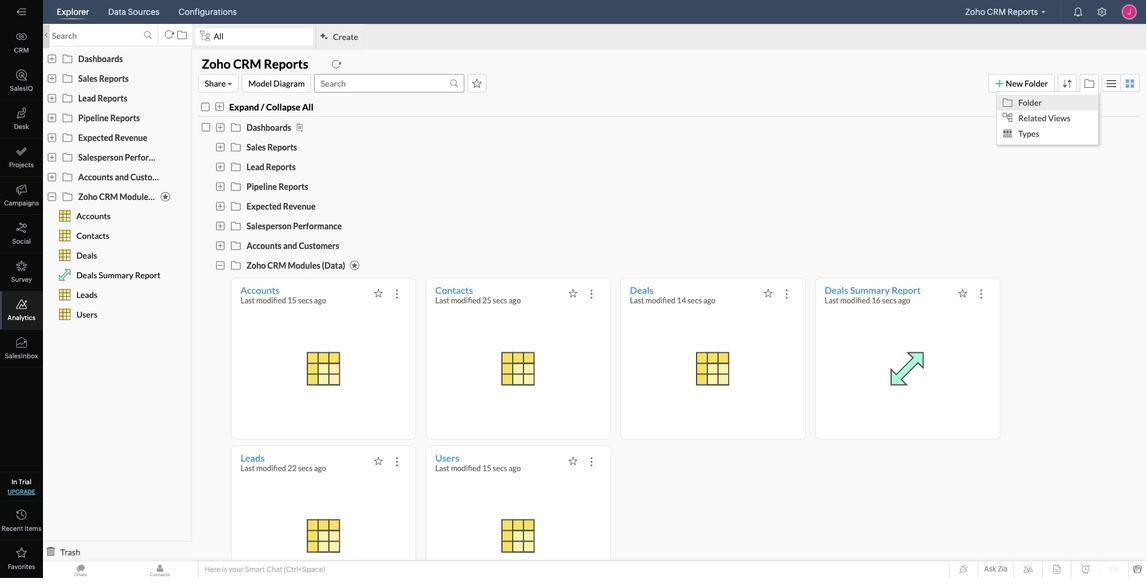 Task type: vqa. For each thing, say whether or not it's contained in the screenshot.
PANEL
no



Task type: locate. For each thing, give the bounding box(es) containing it.
zoho
[[966, 7, 986, 17]]

0 horizontal spatial crm
[[14, 47, 29, 54]]

projects link
[[0, 139, 43, 177]]

notifications image
[[1074, 7, 1083, 17]]

here is your smart chat (ctrl+space)
[[205, 566, 325, 574]]

crm
[[988, 7, 1007, 17], [14, 47, 29, 54]]

1 horizontal spatial crm
[[988, 7, 1007, 17]]

ask
[[985, 565, 997, 573]]

contacts image
[[122, 561, 198, 578]]

data sources link
[[104, 0, 164, 24]]

1 vertical spatial crm
[[14, 47, 29, 54]]

0 vertical spatial crm
[[988, 7, 1007, 17]]

salesinbox link
[[0, 330, 43, 368]]

zia
[[998, 565, 1008, 573]]

trial
[[19, 478, 31, 486]]

recent items
[[2, 525, 41, 532]]

chats image
[[43, 561, 118, 578]]

upgrade
[[8, 489, 35, 495]]

crm right zoho
[[988, 7, 1007, 17]]

survey link
[[0, 253, 43, 291]]

is
[[222, 566, 227, 574]]

crm up salesiq link
[[14, 47, 29, 54]]

projects
[[9, 161, 34, 168]]

salesiq link
[[0, 62, 43, 100]]

desk link
[[0, 100, 43, 139]]

recent
[[2, 525, 23, 532]]

reports
[[1008, 7, 1039, 17]]

ask zia
[[985, 565, 1008, 573]]

here
[[205, 566, 221, 574]]

social
[[12, 238, 31, 245]]

data sources
[[108, 7, 160, 17]]



Task type: describe. For each thing, give the bounding box(es) containing it.
campaigns
[[4, 199, 39, 207]]

your
[[229, 566, 244, 574]]

sources
[[128, 7, 160, 17]]

in
[[12, 478, 17, 486]]

crm link
[[0, 24, 43, 62]]

explorer
[[57, 7, 89, 17]]

data
[[108, 7, 126, 17]]

items
[[24, 525, 41, 532]]

social link
[[0, 215, 43, 253]]

analytics
[[8, 314, 35, 321]]

salesinbox
[[5, 352, 38, 360]]

in trial upgrade
[[8, 478, 35, 495]]

configurations
[[179, 7, 237, 17]]

favorites
[[8, 563, 35, 570]]

explorer link
[[52, 0, 94, 24]]

survey
[[11, 276, 32, 283]]

salesiq
[[10, 85, 33, 92]]

crm inside "link"
[[14, 47, 29, 54]]

campaigns link
[[0, 177, 43, 215]]

analytics link
[[0, 291, 43, 330]]

(ctrl+space)
[[284, 566, 325, 574]]

configurations link
[[174, 0, 242, 24]]

chat
[[267, 566, 283, 574]]

zoho crm reports
[[966, 7, 1039, 17]]

desk
[[14, 123, 29, 130]]

configure settings image
[[1098, 7, 1107, 17]]

smart
[[245, 566, 265, 574]]



